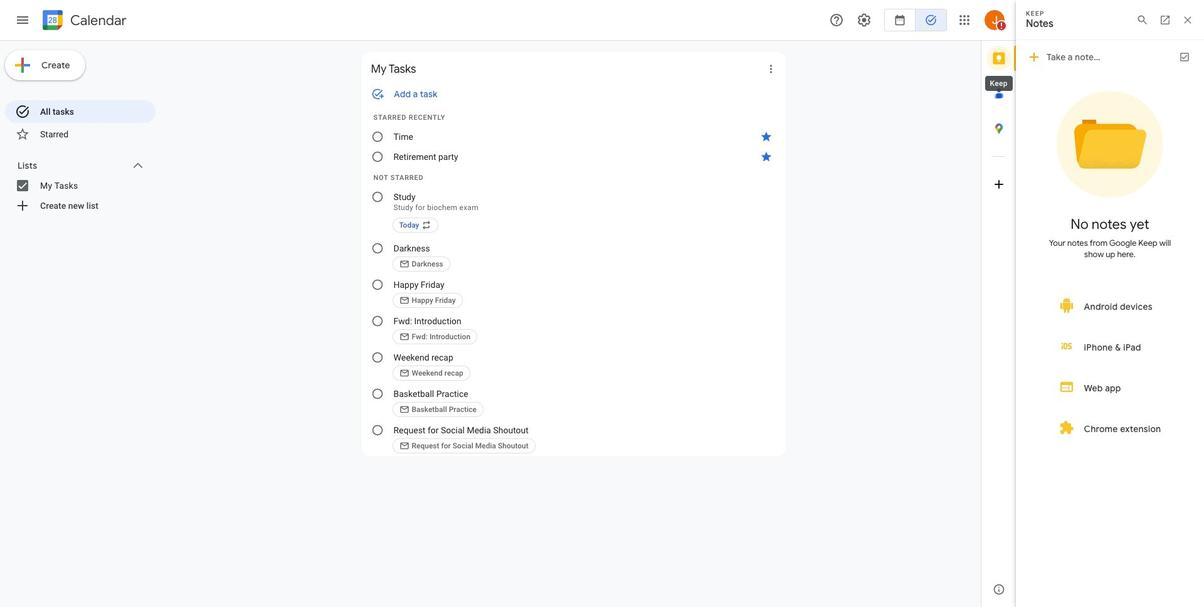 Task type: locate. For each thing, give the bounding box(es) containing it.
tab list
[[982, 41, 1017, 572]]

tasks sidebar image
[[15, 13, 30, 28]]

side panel section
[[981, 41, 1017, 607]]

heading
[[68, 13, 127, 28]]

settings menu image
[[857, 13, 872, 28]]



Task type: describe. For each thing, give the bounding box(es) containing it.
heading inside calendar element
[[68, 13, 127, 28]]

tab list inside side panel section
[[982, 41, 1017, 572]]

support menu image
[[829, 13, 844, 28]]

calendar element
[[40, 8, 127, 35]]



Task type: vqa. For each thing, say whether or not it's contained in the screenshot.
heading
yes



